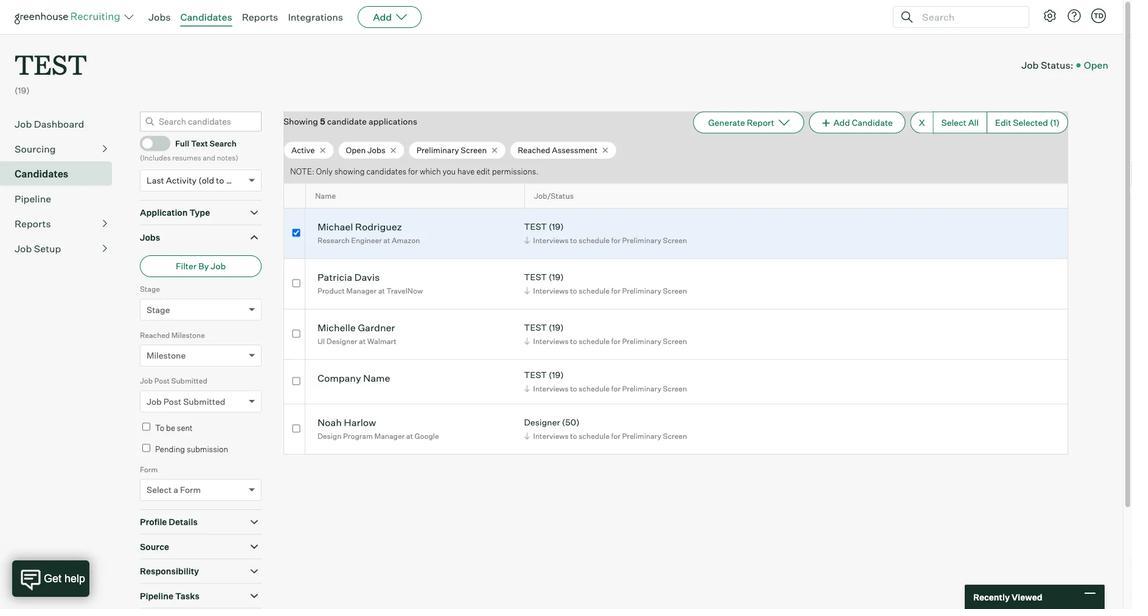 Task type: locate. For each thing, give the bounding box(es) containing it.
pipeline down sourcing
[[15, 193, 51, 205]]

Search text field
[[919, 8, 1018, 26]]

to for michael rodriguez
[[570, 236, 577, 245]]

test for patricia davis
[[524, 272, 547, 283]]

3 interviews from the top
[[533, 337, 569, 346]]

interviews
[[533, 236, 569, 245], [533, 286, 569, 295], [533, 337, 569, 346], [533, 384, 569, 393], [533, 432, 569, 441]]

post up to be sent
[[163, 396, 181, 407]]

(1)
[[1050, 117, 1060, 128]]

0 horizontal spatial add
[[373, 11, 392, 23]]

0 vertical spatial add
[[373, 11, 392, 23]]

pending submission
[[155, 445, 228, 454]]

0 vertical spatial pipeline
[[15, 193, 51, 205]]

setup
[[34, 243, 61, 255]]

job post submitted up sent
[[147, 396, 225, 407]]

select inside the form "element"
[[147, 485, 172, 496]]

to
[[216, 175, 224, 186], [570, 236, 577, 245], [570, 286, 577, 295], [570, 337, 577, 346], [570, 384, 577, 393], [570, 432, 577, 441]]

1 horizontal spatial form
[[180, 485, 201, 496]]

edit selected (1)
[[995, 117, 1060, 128]]

only
[[316, 166, 333, 176]]

0 vertical spatial reports
[[242, 11, 278, 23]]

Search candidates field
[[140, 112, 262, 132]]

form element
[[140, 464, 262, 510]]

candidates link down sourcing "link"
[[15, 167, 107, 181]]

patricia
[[318, 271, 352, 283]]

3 interviews to schedule for preliminary screen link from the top
[[522, 336, 690, 347]]

reports up the job setup
[[15, 218, 51, 230]]

at inside michelle gardner ui designer at walmart
[[359, 337, 366, 346]]

at inside michael rodriguez research engineer at amazon
[[383, 236, 390, 245]]

5 interviews to schedule for preliminary screen link from the top
[[522, 431, 690, 442]]

test (19) interviews to schedule for preliminary screen
[[524, 222, 687, 245], [524, 272, 687, 295], [524, 323, 687, 346], [524, 370, 687, 393]]

schedule for michelle gardner
[[579, 337, 610, 346]]

be
[[166, 423, 175, 433]]

interviews for michelle gardner
[[533, 337, 569, 346]]

greenhouse recruiting image
[[15, 10, 124, 24]]

post up to
[[154, 377, 170, 386]]

for inside designer (50) interviews to schedule for preliminary screen
[[611, 432, 621, 441]]

showing
[[334, 166, 365, 176]]

checkmark image
[[145, 139, 154, 147]]

1 vertical spatial name
[[363, 372, 390, 384]]

(old
[[198, 175, 214, 186]]

noah
[[318, 417, 342, 429]]

0 horizontal spatial pipeline
[[15, 193, 51, 205]]

details
[[169, 517, 198, 528]]

1 horizontal spatial reached
[[518, 145, 550, 155]]

name down walmart on the left of page
[[363, 372, 390, 384]]

1 horizontal spatial pipeline
[[140, 591, 173, 602]]

1 horizontal spatial select
[[941, 117, 966, 128]]

1 horizontal spatial candidates
[[180, 11, 232, 23]]

0 horizontal spatial candidates
[[15, 168, 68, 180]]

1 vertical spatial open
[[346, 145, 366, 155]]

2 interviews from the top
[[533, 286, 569, 295]]

x
[[919, 117, 925, 128]]

selected
[[1013, 117, 1048, 128]]

1 horizontal spatial open
[[1084, 59, 1108, 71]]

0 horizontal spatial designer
[[327, 337, 357, 346]]

form down pending submission option
[[140, 465, 158, 474]]

1 vertical spatial reached
[[140, 331, 170, 340]]

Pending submission checkbox
[[142, 445, 150, 452]]

1 horizontal spatial add
[[834, 117, 850, 128]]

reached down 'stage' element
[[140, 331, 170, 340]]

integrations link
[[288, 11, 343, 23]]

select left a
[[147, 485, 172, 496]]

1 horizontal spatial designer
[[524, 417, 560, 428]]

at inside patricia davis product manager at travelnow
[[378, 286, 385, 295]]

1 vertical spatial pipeline
[[140, 591, 173, 602]]

1 horizontal spatial candidates link
[[180, 11, 232, 23]]

reports link left integrations link
[[242, 11, 278, 23]]

None checkbox
[[292, 280, 300, 288], [292, 378, 300, 386], [292, 425, 300, 433], [292, 280, 300, 288], [292, 378, 300, 386], [292, 425, 300, 433]]

reports
[[242, 11, 278, 23], [15, 218, 51, 230]]

milestone down 'stage' element
[[171, 331, 205, 340]]

None checkbox
[[292, 229, 300, 237], [292, 330, 300, 338], [292, 229, 300, 237], [292, 330, 300, 338]]

pipeline tasks
[[140, 591, 200, 602]]

0 vertical spatial form
[[140, 465, 158, 474]]

at down the michelle gardner link
[[359, 337, 366, 346]]

2 interviews to schedule for preliminary screen link from the top
[[522, 285, 690, 297]]

add
[[373, 11, 392, 23], [834, 117, 850, 128]]

0 horizontal spatial reached
[[140, 331, 170, 340]]

add button
[[358, 6, 422, 28]]

(19)
[[15, 85, 30, 96], [549, 222, 564, 232], [549, 272, 564, 283], [549, 323, 564, 333], [549, 370, 564, 381]]

design
[[318, 432, 342, 441]]

0 vertical spatial open
[[1084, 59, 1108, 71]]

submitted down reached milestone element
[[171, 377, 207, 386]]

1 test (19) interviews to schedule for preliminary screen from the top
[[524, 222, 687, 245]]

text
[[191, 139, 208, 148]]

reached for reached assessment
[[518, 145, 550, 155]]

job dashboard link
[[15, 117, 107, 131]]

for
[[408, 166, 418, 176], [611, 236, 621, 245], [611, 286, 621, 295], [611, 337, 621, 346], [611, 384, 621, 393], [611, 432, 621, 441]]

reached up permissions.
[[518, 145, 550, 155]]

at for gardner
[[359, 337, 366, 346]]

responsibility
[[140, 567, 199, 577]]

sourcing
[[15, 143, 56, 155]]

1 vertical spatial reports link
[[15, 216, 107, 231]]

last activity (old to new) option
[[147, 175, 246, 186]]

preliminary for patricia davis
[[622, 286, 661, 295]]

noah harlow link
[[318, 417, 376, 431]]

designer down "michelle"
[[327, 337, 357, 346]]

(19) for michelle gardner
[[549, 323, 564, 333]]

0 horizontal spatial form
[[140, 465, 158, 474]]

select inside 'link'
[[941, 117, 966, 128]]

a
[[173, 485, 178, 496]]

To be sent checkbox
[[142, 423, 150, 431]]

0 vertical spatial reports link
[[242, 11, 278, 23]]

0 vertical spatial reached
[[518, 145, 550, 155]]

at inside noah harlow design program manager at google
[[406, 432, 413, 441]]

1 schedule from the top
[[579, 236, 610, 245]]

1 vertical spatial designer
[[524, 417, 560, 428]]

candidates right jobs link
[[180, 11, 232, 23]]

schedule inside designer (50) interviews to schedule for preliminary screen
[[579, 432, 610, 441]]

reached milestone element
[[140, 330, 262, 375]]

0 vertical spatial jobs
[[148, 11, 171, 23]]

resumes
[[172, 153, 201, 163]]

pipeline
[[15, 193, 51, 205], [140, 591, 173, 602]]

candidates link
[[180, 11, 232, 23], [15, 167, 107, 181]]

which
[[420, 166, 441, 176]]

manager
[[346, 286, 377, 295], [374, 432, 405, 441]]

open
[[1084, 59, 1108, 71], [346, 145, 366, 155]]

to inside designer (50) interviews to schedule for preliminary screen
[[570, 432, 577, 441]]

at left the google on the bottom left of page
[[406, 432, 413, 441]]

1 vertical spatial manager
[[374, 432, 405, 441]]

jobs
[[148, 11, 171, 23], [367, 145, 385, 155], [140, 232, 160, 243]]

at down rodriguez
[[383, 236, 390, 245]]

reached
[[518, 145, 550, 155], [140, 331, 170, 340]]

manager down davis
[[346, 286, 377, 295]]

select a form
[[147, 485, 201, 496]]

designer
[[327, 337, 357, 346], [524, 417, 560, 428]]

candidates down sourcing
[[15, 168, 68, 180]]

5 schedule from the top
[[579, 432, 610, 441]]

patricia davis link
[[318, 271, 380, 285]]

michael rodriguez link
[[318, 221, 402, 235]]

full text search (includes resumes and notes)
[[140, 139, 238, 163]]

1 vertical spatial form
[[180, 485, 201, 496]]

test (19) interviews to schedule for preliminary screen for michelle gardner
[[524, 323, 687, 346]]

4 interviews from the top
[[533, 384, 569, 393]]

test
[[15, 46, 87, 82], [524, 222, 547, 232], [524, 272, 547, 283], [524, 323, 547, 333], [524, 370, 547, 381]]

profile
[[140, 517, 167, 528]]

1 vertical spatial add
[[834, 117, 850, 128]]

1 vertical spatial candidates link
[[15, 167, 107, 181]]

screen inside designer (50) interviews to schedule for preliminary screen
[[663, 432, 687, 441]]

5 interviews from the top
[[533, 432, 569, 441]]

job post submitted element
[[140, 375, 262, 421]]

add candidate link
[[809, 112, 906, 134]]

3 test (19) interviews to schedule for preliminary screen from the top
[[524, 323, 687, 346]]

test (19)
[[15, 46, 87, 96]]

1 horizontal spatial reports
[[242, 11, 278, 23]]

candidates inside "link"
[[15, 168, 68, 180]]

candidates
[[180, 11, 232, 23], [15, 168, 68, 180]]

job post submitted
[[140, 377, 207, 386], [147, 396, 225, 407]]

0 vertical spatial candidates
[[180, 11, 232, 23]]

1 vertical spatial submitted
[[183, 396, 225, 407]]

report
[[747, 117, 774, 128]]

1 vertical spatial candidates
[[15, 168, 68, 180]]

0 horizontal spatial reports link
[[15, 216, 107, 231]]

open for open
[[1084, 59, 1108, 71]]

milestone down reached milestone
[[147, 351, 186, 361]]

showing 5 candidate applications
[[283, 116, 417, 127]]

1 interviews from the top
[[533, 236, 569, 245]]

interviews for noah harlow
[[533, 432, 569, 441]]

2 test (19) interviews to schedule for preliminary screen from the top
[[524, 272, 687, 295]]

0 vertical spatial select
[[941, 117, 966, 128]]

reached assessment
[[518, 145, 598, 155]]

select left all
[[941, 117, 966, 128]]

candidate
[[852, 117, 893, 128]]

amazon
[[392, 236, 420, 245]]

1 horizontal spatial name
[[363, 372, 390, 384]]

screen for michelle gardner
[[663, 337, 687, 346]]

manager right program
[[374, 432, 405, 441]]

open up showing
[[346, 145, 366, 155]]

pipeline down responsibility at left bottom
[[140, 591, 173, 602]]

select for select all
[[941, 117, 966, 128]]

candidates link right jobs link
[[180, 11, 232, 23]]

interviews inside designer (50) interviews to schedule for preliminary screen
[[533, 432, 569, 441]]

submitted up sent
[[183, 396, 225, 407]]

name down only
[[315, 191, 336, 201]]

name
[[315, 191, 336, 201], [363, 372, 390, 384]]

1 vertical spatial reports
[[15, 218, 51, 230]]

preliminary for michael rodriguez
[[622, 236, 661, 245]]

designer left the (50)
[[524, 417, 560, 428]]

candidates
[[366, 166, 406, 176]]

candidate reports are now available! apply filters and select "view in app" element
[[693, 112, 804, 134]]

interviews for michael rodriguez
[[533, 236, 569, 245]]

recently viewed
[[973, 592, 1042, 603]]

0 horizontal spatial select
[[147, 485, 172, 496]]

test (19) interviews to schedule for preliminary screen for patricia davis
[[524, 272, 687, 295]]

1 vertical spatial select
[[147, 485, 172, 496]]

add inside popup button
[[373, 11, 392, 23]]

open right status:
[[1084, 59, 1108, 71]]

(19) for patricia davis
[[549, 272, 564, 283]]

screen for noah harlow
[[663, 432, 687, 441]]

for for rodriguez
[[611, 236, 621, 245]]

permissions.
[[492, 166, 538, 176]]

submitted
[[171, 377, 207, 386], [183, 396, 225, 407]]

assessment
[[552, 145, 598, 155]]

job post submitted down reached milestone element
[[140, 377, 207, 386]]

and
[[203, 153, 215, 163]]

1 interviews to schedule for preliminary screen link from the top
[[522, 235, 690, 246]]

0 vertical spatial name
[[315, 191, 336, 201]]

2 schedule from the top
[[579, 286, 610, 295]]

program
[[343, 432, 373, 441]]

engineer
[[351, 236, 382, 245]]

open for open jobs
[[346, 145, 366, 155]]

preliminary inside designer (50) interviews to schedule for preliminary screen
[[622, 432, 661, 441]]

form right a
[[180, 485, 201, 496]]

schedule
[[579, 236, 610, 245], [579, 286, 610, 295], [579, 337, 610, 346], [579, 384, 610, 393], [579, 432, 610, 441]]

all
[[968, 117, 979, 128]]

select
[[941, 117, 966, 128], [147, 485, 172, 496]]

tasks
[[175, 591, 200, 602]]

test for michael rodriguez
[[524, 222, 547, 232]]

at down davis
[[378, 286, 385, 295]]

reached for reached milestone
[[140, 331, 170, 340]]

3 schedule from the top
[[579, 337, 610, 346]]

reports link down pipeline link
[[15, 216, 107, 231]]

pending
[[155, 445, 185, 454]]

0 vertical spatial post
[[154, 377, 170, 386]]

0 vertical spatial designer
[[327, 337, 357, 346]]

0 vertical spatial manager
[[346, 286, 377, 295]]

last activity (old to new)
[[147, 175, 246, 186]]

research
[[318, 236, 350, 245]]

0 horizontal spatial open
[[346, 145, 366, 155]]

interviews to schedule for preliminary screen link for patricia davis
[[522, 285, 690, 297]]

generate report
[[708, 117, 774, 128]]

milestone
[[171, 331, 205, 340], [147, 351, 186, 361]]

0 horizontal spatial name
[[315, 191, 336, 201]]

test for michelle gardner
[[524, 323, 547, 333]]

0 vertical spatial candidates link
[[180, 11, 232, 23]]

reports left integrations link
[[242, 11, 278, 23]]

schedule for patricia davis
[[579, 286, 610, 295]]



Task type: vqa. For each thing, say whether or not it's contained in the screenshot.
Learn More
no



Task type: describe. For each thing, give the bounding box(es) containing it.
filter by job
[[176, 261, 226, 272]]

job setup link
[[15, 241, 107, 256]]

generate report button
[[693, 112, 804, 134]]

patricia davis product manager at travelnow
[[318, 271, 423, 295]]

screen for patricia davis
[[663, 286, 687, 295]]

at for rodriguez
[[383, 236, 390, 245]]

note:
[[290, 166, 314, 176]]

add candidate
[[834, 117, 893, 128]]

product
[[318, 286, 345, 295]]

edit
[[995, 117, 1011, 128]]

applications
[[369, 116, 417, 127]]

company name
[[318, 372, 390, 384]]

job status:
[[1022, 59, 1074, 71]]

company name link
[[318, 372, 390, 386]]

(19) for michael rodriguez
[[549, 222, 564, 232]]

to for noah harlow
[[570, 432, 577, 441]]

at for davis
[[378, 286, 385, 295]]

(19) inside test (19)
[[15, 85, 30, 96]]

travelnow
[[387, 286, 423, 295]]

1 vertical spatial post
[[163, 396, 181, 407]]

full
[[175, 139, 189, 148]]

interviews to schedule for preliminary screen link for noah harlow
[[522, 431, 690, 442]]

active
[[291, 145, 315, 155]]

submission
[[187, 445, 228, 454]]

td button
[[1091, 9, 1106, 23]]

application
[[140, 208, 188, 218]]

preliminary screen
[[417, 145, 487, 155]]

status:
[[1041, 59, 1074, 71]]

by
[[198, 261, 209, 272]]

interviews to schedule for preliminary screen link for michael rodriguez
[[522, 235, 690, 246]]

integrations
[[288, 11, 343, 23]]

application type
[[140, 208, 210, 218]]

add for add candidate
[[834, 117, 850, 128]]

michael rodriguez research engineer at amazon
[[318, 221, 420, 245]]

viewed
[[1012, 592, 1042, 603]]

preliminary for noah harlow
[[622, 432, 661, 441]]

designer inside designer (50) interviews to schedule for preliminary screen
[[524, 417, 560, 428]]

stage element
[[140, 284, 262, 330]]

2 vertical spatial jobs
[[140, 232, 160, 243]]

designer (50) interviews to schedule for preliminary screen
[[524, 417, 687, 441]]

davis
[[354, 271, 380, 283]]

rodriguez
[[355, 221, 402, 233]]

new)
[[226, 175, 246, 186]]

test (19) interviews to schedule for preliminary screen for michael rodriguez
[[524, 222, 687, 245]]

for for harlow
[[611, 432, 621, 441]]

showing
[[283, 116, 318, 127]]

google
[[415, 432, 439, 441]]

td
[[1094, 12, 1104, 20]]

schedule for noah harlow
[[579, 432, 610, 441]]

td button
[[1089, 6, 1108, 26]]

job inside button
[[211, 261, 226, 272]]

0 vertical spatial submitted
[[171, 377, 207, 386]]

gardner
[[358, 322, 395, 334]]

1 vertical spatial milestone
[[147, 351, 186, 361]]

to for patricia davis
[[570, 286, 577, 295]]

schedule for michael rodriguez
[[579, 236, 610, 245]]

0 vertical spatial milestone
[[171, 331, 205, 340]]

0 horizontal spatial reports
[[15, 218, 51, 230]]

sent
[[177, 423, 193, 433]]

note: only showing candidates for which you have edit permissions.
[[290, 166, 538, 176]]

search
[[210, 139, 237, 148]]

configure image
[[1043, 9, 1057, 23]]

notes)
[[217, 153, 238, 163]]

edit selected (1) link
[[987, 112, 1068, 134]]

open jobs
[[346, 145, 385, 155]]

reached milestone
[[140, 331, 205, 340]]

filter by job button
[[140, 256, 262, 278]]

1 vertical spatial job post submitted
[[147, 396, 225, 407]]

job/status
[[534, 191, 574, 201]]

source
[[140, 542, 169, 553]]

interviews to schedule for preliminary screen link for michelle gardner
[[522, 336, 690, 347]]

pipeline for pipeline
[[15, 193, 51, 205]]

pipeline link
[[15, 191, 107, 206]]

screen for michael rodriguez
[[663, 236, 687, 245]]

0 horizontal spatial candidates link
[[15, 167, 107, 181]]

to for michelle gardner
[[570, 337, 577, 346]]

4 schedule from the top
[[579, 384, 610, 393]]

for for gardner
[[611, 337, 621, 346]]

profile details
[[140, 517, 198, 528]]

0 vertical spatial job post submitted
[[140, 377, 207, 386]]

test link
[[15, 34, 87, 85]]

job dashboard
[[15, 118, 84, 130]]

noah harlow design program manager at google
[[318, 417, 439, 441]]

pipeline for pipeline tasks
[[140, 591, 173, 602]]

4 test (19) interviews to schedule for preliminary screen from the top
[[524, 370, 687, 393]]

add for add
[[373, 11, 392, 23]]

sourcing link
[[15, 142, 107, 156]]

manager inside patricia davis product manager at travelnow
[[346, 286, 377, 295]]

1 vertical spatial jobs
[[367, 145, 385, 155]]

(50)
[[562, 417, 580, 428]]

4 interviews to schedule for preliminary screen link from the top
[[522, 383, 690, 395]]

manager inside noah harlow design program manager at google
[[374, 432, 405, 441]]

harlow
[[344, 417, 376, 429]]

1 vertical spatial stage
[[147, 305, 170, 315]]

ui
[[318, 337, 325, 346]]

filter
[[176, 261, 197, 272]]

generate
[[708, 117, 745, 128]]

x link
[[911, 112, 933, 134]]

1 horizontal spatial reports link
[[242, 11, 278, 23]]

5
[[320, 116, 325, 127]]

candidate
[[327, 116, 367, 127]]

michael
[[318, 221, 353, 233]]

to
[[155, 423, 164, 433]]

0 vertical spatial stage
[[140, 285, 160, 294]]

last
[[147, 175, 164, 186]]

select for select a form
[[147, 485, 172, 496]]

walmart
[[367, 337, 396, 346]]

designer inside michelle gardner ui designer at walmart
[[327, 337, 357, 346]]

recently
[[973, 592, 1010, 603]]

to be sent
[[155, 423, 193, 433]]

for for davis
[[611, 286, 621, 295]]

interviews for patricia davis
[[533, 286, 569, 295]]

preliminary for michelle gardner
[[622, 337, 661, 346]]



